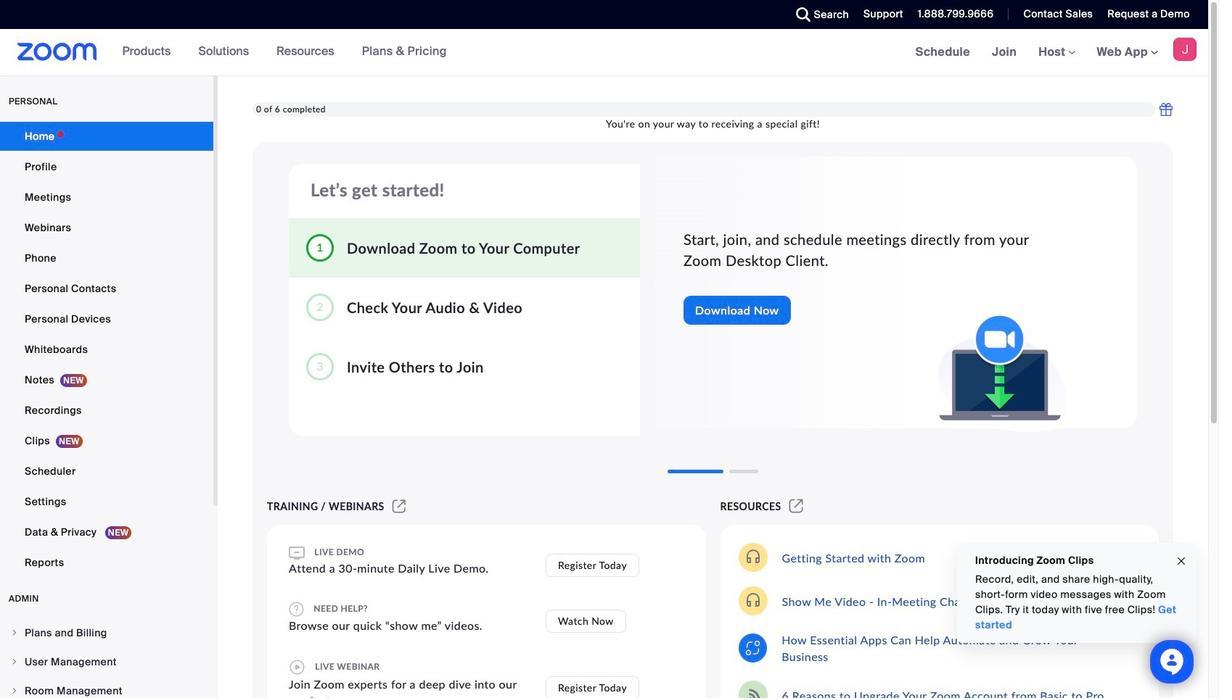 Task type: locate. For each thing, give the bounding box(es) containing it.
2 menu item from the top
[[0, 649, 213, 676]]

3 menu item from the top
[[0, 678, 213, 699]]

zoom logo image
[[17, 43, 97, 61]]

2 vertical spatial menu item
[[0, 678, 213, 699]]

close image
[[1176, 553, 1187, 570]]

1 right image from the top
[[10, 658, 19, 667]]

window new image
[[390, 501, 408, 513], [787, 501, 805, 513]]

1 horizontal spatial window new image
[[787, 501, 805, 513]]

1 vertical spatial right image
[[10, 687, 19, 696]]

right image
[[10, 629, 19, 638]]

0 vertical spatial right image
[[10, 658, 19, 667]]

admin menu menu
[[0, 620, 213, 699]]

2 window new image from the left
[[787, 501, 805, 513]]

banner
[[0, 29, 1208, 76]]

right image for 1st menu item from the bottom of the admin menu menu in the bottom of the page
[[10, 687, 19, 696]]

meetings navigation
[[905, 29, 1208, 76]]

0 horizontal spatial window new image
[[390, 501, 408, 513]]

right image
[[10, 658, 19, 667], [10, 687, 19, 696]]

0 vertical spatial menu item
[[0, 620, 213, 647]]

right image for second menu item from the bottom of the admin menu menu in the bottom of the page
[[10, 658, 19, 667]]

2 right image from the top
[[10, 687, 19, 696]]

1 vertical spatial menu item
[[0, 649, 213, 676]]

personal menu menu
[[0, 122, 213, 579]]

1 menu item from the top
[[0, 620, 213, 647]]

menu item
[[0, 620, 213, 647], [0, 649, 213, 676], [0, 678, 213, 699]]



Task type: describe. For each thing, give the bounding box(es) containing it.
profile picture image
[[1173, 38, 1197, 61]]

product information navigation
[[111, 29, 458, 75]]

1 window new image from the left
[[390, 501, 408, 513]]



Task type: vqa. For each thing, say whether or not it's contained in the screenshot.
'100'
no



